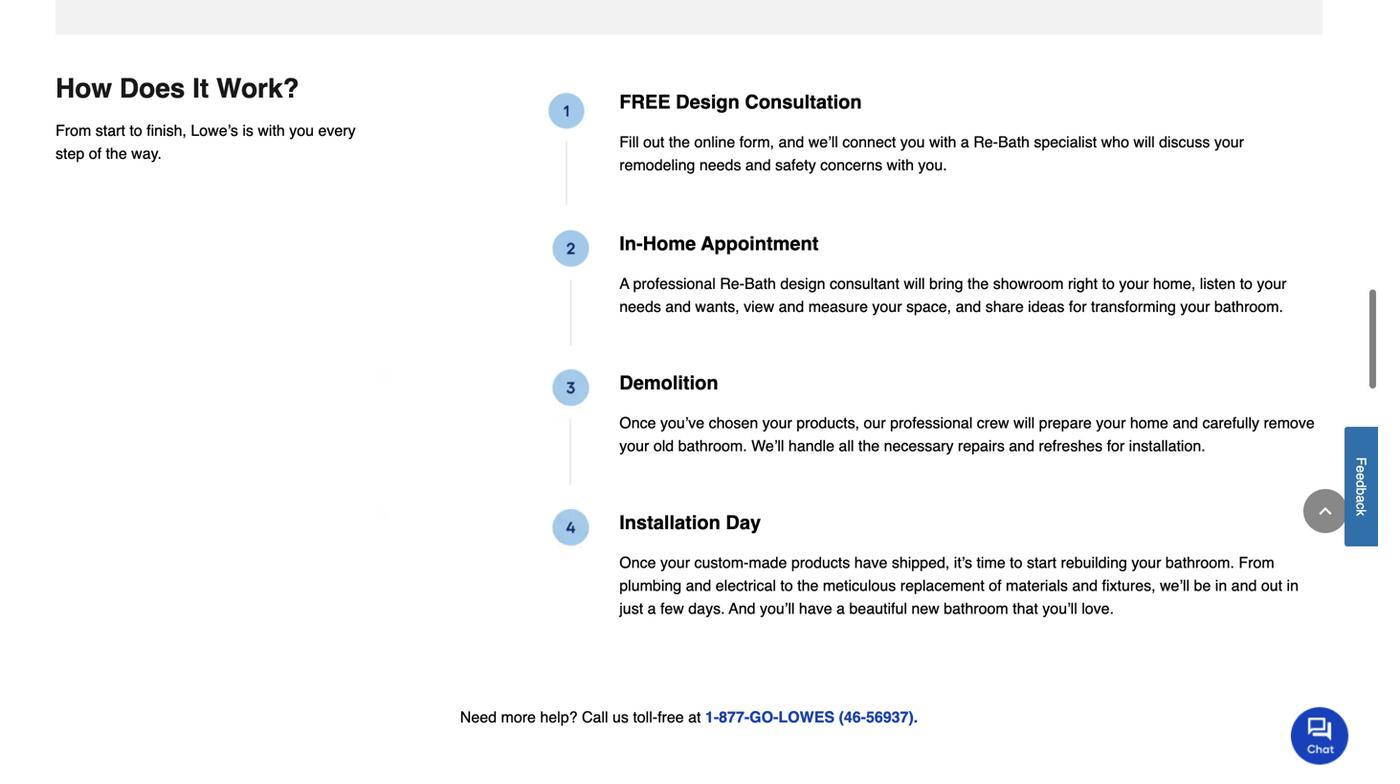 Task type: locate. For each thing, give the bounding box(es) containing it.
old
[[654, 437, 674, 455]]

0 vertical spatial re-
[[974, 133, 999, 151]]

you up you.
[[901, 133, 926, 151]]

to up way.
[[130, 122, 142, 139]]

2 horizontal spatial with
[[930, 133, 957, 151]]

0 vertical spatial professional
[[633, 275, 716, 292]]

meticulous
[[823, 577, 897, 595]]

0 horizontal spatial we'll
[[809, 133, 839, 151]]

installation day
[[620, 512, 761, 534]]

specialist
[[1035, 133, 1098, 151]]

1 vertical spatial for
[[1108, 437, 1125, 455]]

out up the remodeling
[[644, 133, 665, 151]]

your inside fill out the online form, and we'll connect you with a re-bath specialist who will discuss your remodeling needs and safety concerns with you.
[[1215, 133, 1245, 151]]

1 horizontal spatial needs
[[700, 156, 742, 174]]

0 vertical spatial of
[[89, 145, 102, 162]]

just
[[620, 600, 644, 618]]

days.
[[689, 600, 725, 618]]

1 vertical spatial we'll
[[1161, 577, 1190, 595]]

1 horizontal spatial of
[[989, 577, 1002, 595]]

a professional re-bath design consultant will bring the showroom right to your home, listen to your needs and wants, view and measure your space, and share ideas for transforming your bathroom.
[[620, 275, 1287, 315]]

the inside fill out the online form, and we'll connect you with a re-bath specialist who will discuss your remodeling needs and safety concerns with you.
[[669, 133, 690, 151]]

1 horizontal spatial we'll
[[1161, 577, 1190, 595]]

once for demolition
[[620, 414, 656, 432]]

who
[[1102, 133, 1130, 151]]

bathroom. down listen
[[1215, 298, 1284, 315]]

you left every
[[289, 122, 314, 139]]

1 vertical spatial from
[[1240, 554, 1275, 572]]

0 vertical spatial start
[[96, 122, 125, 139]]

an icon of the number 1. image
[[376, 89, 589, 207]]

1 vertical spatial will
[[904, 275, 926, 292]]

out right be
[[1262, 577, 1283, 595]]

from
[[56, 122, 91, 139], [1240, 554, 1275, 572]]

of inside once your custom-made products have shipped, it's time to start rebuilding your bathroom. from plumbing and electrical to the meticulous replacement of materials and fixtures, we'll be in and out in just a few days. and you'll have a beautiful new bathroom that you'll love.
[[989, 577, 1002, 595]]

1 e from the top
[[1355, 466, 1370, 473]]

to right right on the top right of the page
[[1103, 275, 1115, 292]]

0 vertical spatial bathroom.
[[1215, 298, 1284, 315]]

design
[[676, 91, 740, 113]]

chat invite button image
[[1292, 707, 1350, 765]]

your
[[1215, 133, 1245, 151], [1120, 275, 1150, 292], [1258, 275, 1287, 292], [873, 298, 903, 315], [1181, 298, 1211, 315], [763, 414, 793, 432], [1097, 414, 1127, 432], [620, 437, 650, 455], [661, 554, 690, 572], [1132, 554, 1162, 572]]

to
[[130, 122, 142, 139], [1103, 275, 1115, 292], [1241, 275, 1253, 292], [1010, 554, 1023, 572], [781, 577, 794, 595]]

professional
[[633, 275, 716, 292], [891, 414, 973, 432]]

0 vertical spatial have
[[855, 554, 888, 572]]

share
[[986, 298, 1024, 315]]

materials
[[1006, 577, 1069, 595]]

to right listen
[[1241, 275, 1253, 292]]

0 vertical spatial once
[[620, 414, 656, 432]]

for inside once you've chosen your products, our professional crew will prepare your home and carefully remove your old bathroom. we'll handle all the necessary repairs and refreshes for installation.
[[1108, 437, 1125, 455]]

with
[[258, 122, 285, 139], [930, 133, 957, 151], [887, 156, 914, 174]]

and up safety
[[779, 133, 805, 151]]

of down time
[[989, 577, 1002, 595]]

1 horizontal spatial you
[[901, 133, 926, 151]]

1 vertical spatial needs
[[620, 298, 662, 315]]

your up fixtures,
[[1132, 554, 1162, 572]]

d
[[1355, 480, 1370, 488]]

bath left specialist
[[999, 133, 1030, 151]]

f
[[1355, 457, 1370, 466]]

1 horizontal spatial will
[[1014, 414, 1035, 432]]

and
[[779, 133, 805, 151], [746, 156, 771, 174], [666, 298, 691, 315], [779, 298, 805, 315], [956, 298, 982, 315], [1173, 414, 1199, 432], [1010, 437, 1035, 455], [686, 577, 712, 595], [1073, 577, 1098, 595], [1232, 577, 1258, 595]]

design
[[781, 275, 826, 292]]

1 horizontal spatial out
[[1262, 577, 1283, 595]]

have down products
[[800, 600, 833, 618]]

0 horizontal spatial you'll
[[760, 600, 795, 618]]

the right all
[[859, 437, 880, 455]]

1 in from the left
[[1216, 577, 1228, 595]]

from inside once your custom-made products have shipped, it's time to start rebuilding your bathroom. from plumbing and electrical to the meticulous replacement of materials and fixtures, we'll be in and out in just a few days. and you'll have a beautiful new bathroom that you'll love.
[[1240, 554, 1275, 572]]

b
[[1355, 488, 1370, 495]]

concerns
[[821, 156, 883, 174]]

and
[[729, 600, 756, 618]]

of right step at the left of page
[[89, 145, 102, 162]]

start down how
[[96, 122, 125, 139]]

the
[[669, 133, 690, 151], [106, 145, 127, 162], [968, 275, 989, 292], [859, 437, 880, 455], [798, 577, 819, 595]]

carefully
[[1203, 414, 1260, 432]]

0 vertical spatial will
[[1134, 133, 1155, 151]]

re- inside a professional re-bath design consultant will bring the showroom right to your home, listen to your needs and wants, view and measure your space, and share ideas for transforming your bathroom.
[[720, 275, 745, 292]]

e up b
[[1355, 473, 1370, 480]]

your right discuss
[[1215, 133, 1245, 151]]

a inside fill out the online form, and we'll connect you with a re-bath specialist who will discuss your remodeling needs and safety concerns with you.
[[961, 133, 970, 151]]

for down right on the top right of the page
[[1070, 298, 1087, 315]]

at
[[689, 709, 701, 727]]

professional up necessary at the right bottom of page
[[891, 414, 973, 432]]

1 horizontal spatial bath
[[999, 133, 1030, 151]]

in-
[[620, 233, 643, 255]]

the inside a professional re-bath design consultant will bring the showroom right to your home, listen to your needs and wants, view and measure your space, and share ideas for transforming your bathroom.
[[968, 275, 989, 292]]

bathroom. inside once your custom-made products have shipped, it's time to start rebuilding your bathroom. from plumbing and electrical to the meticulous replacement of materials and fixtures, we'll be in and out in just a few days. and you'll have a beautiful new bathroom that you'll love.
[[1166, 554, 1235, 572]]

1 horizontal spatial start
[[1027, 554, 1057, 572]]

you'll right and
[[760, 600, 795, 618]]

we'll left be
[[1161, 577, 1190, 595]]

measure
[[809, 298, 869, 315]]

lowes
[[779, 709, 835, 727]]

have
[[855, 554, 888, 572], [800, 600, 833, 618]]

0 horizontal spatial start
[[96, 122, 125, 139]]

once you've chosen your products, our professional crew will prepare your home and carefully remove your old bathroom. we'll handle all the necessary repairs and refreshes for installation.
[[620, 414, 1316, 455]]

1 once from the top
[[620, 414, 656, 432]]

to inside "from start to finish, lowe's is with you every step of the way."
[[130, 122, 142, 139]]

1 horizontal spatial you'll
[[1043, 600, 1078, 618]]

0 horizontal spatial you
[[289, 122, 314, 139]]

once inside once your custom-made products have shipped, it's time to start rebuilding your bathroom. from plumbing and electrical to the meticulous replacement of materials and fixtures, we'll be in and out in just a few days. and you'll have a beautiful new bathroom that you'll love.
[[620, 554, 656, 572]]

for
[[1070, 298, 1087, 315], [1108, 437, 1125, 455]]

0 horizontal spatial re-
[[720, 275, 745, 292]]

1 vertical spatial bathroom.
[[679, 437, 748, 455]]

bath up view
[[745, 275, 777, 292]]

with up you.
[[930, 133, 957, 151]]

the right bring at the top right
[[968, 275, 989, 292]]

necessary
[[884, 437, 954, 455]]

a
[[620, 275, 630, 292]]

1 vertical spatial professional
[[891, 414, 973, 432]]

in
[[1216, 577, 1228, 595], [1287, 577, 1299, 595]]

for right refreshes
[[1108, 437, 1125, 455]]

will right crew
[[1014, 414, 1035, 432]]

and down crew
[[1010, 437, 1035, 455]]

0 horizontal spatial will
[[904, 275, 926, 292]]

space,
[[907, 298, 952, 315]]

e up d
[[1355, 466, 1370, 473]]

1 vertical spatial of
[[989, 577, 1002, 595]]

the down products
[[798, 577, 819, 595]]

0 horizontal spatial in
[[1216, 577, 1228, 595]]

home
[[643, 233, 696, 255]]

0 horizontal spatial have
[[800, 600, 833, 618]]

time
[[977, 554, 1006, 572]]

beautiful
[[850, 600, 908, 618]]

bathroom. down chosen
[[679, 437, 748, 455]]

bath inside fill out the online form, and we'll connect you with a re-bath specialist who will discuss your remodeling needs and safety concerns with you.
[[999, 133, 1030, 151]]

the left way.
[[106, 145, 127, 162]]

to right time
[[1010, 554, 1023, 572]]

will
[[1134, 133, 1155, 151], [904, 275, 926, 292], [1014, 414, 1035, 432]]

ideas
[[1029, 298, 1065, 315]]

the up the remodeling
[[669, 133, 690, 151]]

bath
[[999, 133, 1030, 151], [745, 275, 777, 292]]

0 horizontal spatial of
[[89, 145, 102, 162]]

connect
[[843, 133, 897, 151]]

with right is
[[258, 122, 285, 139]]

shipped,
[[892, 554, 950, 572]]

start up materials
[[1027, 554, 1057, 572]]

out inside once your custom-made products have shipped, it's time to start rebuilding your bathroom. from plumbing and electrical to the meticulous replacement of materials and fixtures, we'll be in and out in just a few days. and you'll have a beautiful new bathroom that you'll love.
[[1262, 577, 1283, 595]]

will up space,
[[904, 275, 926, 292]]

1 horizontal spatial in
[[1287, 577, 1299, 595]]

your up we'll
[[763, 414, 793, 432]]

needs inside fill out the online form, and we'll connect you with a re-bath specialist who will discuss your remodeling needs and safety concerns with you.
[[700, 156, 742, 174]]

you'll
[[760, 600, 795, 618], [1043, 600, 1078, 618]]

2 vertical spatial bathroom.
[[1166, 554, 1235, 572]]

1 horizontal spatial have
[[855, 554, 888, 572]]

0 horizontal spatial for
[[1070, 298, 1087, 315]]

and down design
[[779, 298, 805, 315]]

is
[[243, 122, 254, 139]]

an icon of the number 4. image
[[376, 509, 589, 626]]

0 horizontal spatial with
[[258, 122, 285, 139]]

1 vertical spatial once
[[620, 554, 656, 572]]

your left old
[[620, 437, 650, 455]]

of inside "from start to finish, lowe's is with you every step of the way."
[[89, 145, 102, 162]]

e
[[1355, 466, 1370, 473], [1355, 473, 1370, 480]]

installation.
[[1130, 437, 1206, 455]]

start
[[96, 122, 125, 139], [1027, 554, 1057, 572]]

877-
[[719, 709, 750, 727]]

0 vertical spatial from
[[56, 122, 91, 139]]

you inside "from start to finish, lowe's is with you every step of the way."
[[289, 122, 314, 139]]

0 vertical spatial needs
[[700, 156, 742, 174]]

bathroom. up be
[[1166, 554, 1235, 572]]

have up meticulous
[[855, 554, 888, 572]]

the inside "from start to finish, lowe's is with you every step of the way."
[[106, 145, 127, 162]]

we'll up safety
[[809, 133, 839, 151]]

1 horizontal spatial from
[[1240, 554, 1275, 572]]

2 horizontal spatial will
[[1134, 133, 1155, 151]]

0 horizontal spatial out
[[644, 133, 665, 151]]

1 horizontal spatial re-
[[974, 133, 999, 151]]

an icon of the number 2. image
[[376, 230, 589, 347]]

out
[[644, 133, 665, 151], [1262, 577, 1283, 595]]

once your custom-made products have shipped, it's time to start rebuilding your bathroom. from plumbing and electrical to the meticulous replacement of materials and fixtures, we'll be in and out in just a few days. and you'll have a beautiful new bathroom that you'll love.
[[620, 554, 1299, 618]]

re- up wants,
[[720, 275, 745, 292]]

once up old
[[620, 414, 656, 432]]

0 vertical spatial we'll
[[809, 133, 839, 151]]

free
[[620, 91, 671, 113]]

1 vertical spatial out
[[1262, 577, 1283, 595]]

that
[[1013, 600, 1039, 618]]

and up days.
[[686, 577, 712, 595]]

1 horizontal spatial professional
[[891, 414, 973, 432]]

a
[[961, 133, 970, 151], [1355, 495, 1370, 503], [648, 600, 656, 618], [837, 600, 846, 618]]

out inside fill out the online form, and we'll connect you with a re-bath specialist who will discuss your remodeling needs and safety concerns with you.
[[644, 133, 665, 151]]

2 once from the top
[[620, 554, 656, 572]]

professional down home on the top of the page
[[633, 275, 716, 292]]

re- left specialist
[[974, 133, 999, 151]]

0 horizontal spatial needs
[[620, 298, 662, 315]]

0 vertical spatial out
[[644, 133, 665, 151]]

need
[[460, 709, 497, 727]]

once inside once you've chosen your products, our professional crew will prepare your home and carefully remove your old bathroom. we'll handle all the necessary repairs and refreshes for installation.
[[620, 414, 656, 432]]

you'll down materials
[[1043, 600, 1078, 618]]

a blank image. image
[[56, 749, 1323, 779]]

with left you.
[[887, 156, 914, 174]]

0 horizontal spatial bath
[[745, 275, 777, 292]]

remodeling
[[620, 156, 696, 174]]

bring
[[930, 275, 964, 292]]

0 horizontal spatial professional
[[633, 275, 716, 292]]

1 vertical spatial start
[[1027, 554, 1057, 572]]

needs down 'a'
[[620, 298, 662, 315]]

needs down online
[[700, 156, 742, 174]]

2 vertical spatial will
[[1014, 414, 1035, 432]]

we'll
[[809, 133, 839, 151], [1161, 577, 1190, 595]]

fill
[[620, 133, 639, 151]]

1 horizontal spatial for
[[1108, 437, 1125, 455]]

form,
[[740, 133, 775, 151]]

will inside a professional re-bath design consultant will bring the showroom right to your home, listen to your needs and wants, view and measure your space, and share ideas for transforming your bathroom.
[[904, 275, 926, 292]]

once
[[620, 414, 656, 432], [620, 554, 656, 572]]

0 horizontal spatial from
[[56, 122, 91, 139]]

1 vertical spatial re-
[[720, 275, 745, 292]]

0 vertical spatial for
[[1070, 298, 1087, 315]]

1 vertical spatial bath
[[745, 275, 777, 292]]

fill out the online form, and we'll connect you with a re-bath specialist who will discuss your remodeling needs and safety concerns with you.
[[620, 133, 1245, 174]]

once up plumbing
[[620, 554, 656, 572]]

0 vertical spatial bath
[[999, 133, 1030, 151]]

1 vertical spatial have
[[800, 600, 833, 618]]

of
[[89, 145, 102, 162], [989, 577, 1002, 595]]

will right the who
[[1134, 133, 1155, 151]]



Task type: describe. For each thing, give the bounding box(es) containing it.
remove
[[1264, 414, 1316, 432]]

every
[[318, 122, 356, 139]]

products,
[[797, 414, 860, 432]]

it's
[[955, 554, 973, 572]]

and down the rebuilding
[[1073, 577, 1098, 595]]

from inside "from start to finish, lowe's is with you every step of the way."
[[56, 122, 91, 139]]

electrical
[[716, 577, 777, 595]]

bath inside a professional re-bath design consultant will bring the showroom right to your home, listen to your needs and wants, view and measure your space, and share ideas for transforming your bathroom.
[[745, 275, 777, 292]]

your down home,
[[1181, 298, 1211, 315]]

made
[[749, 554, 788, 572]]

and up installation.
[[1173, 414, 1199, 432]]

for inside a professional re-bath design consultant will bring the showroom right to your home, listen to your needs and wants, view and measure your space, and share ideas for transforming your bathroom.
[[1070, 298, 1087, 315]]

go-
[[750, 709, 779, 727]]

1 horizontal spatial with
[[887, 156, 914, 174]]

from start to finish, lowe's is with you every step of the way.
[[56, 122, 356, 162]]

more
[[501, 709, 536, 727]]

your left home
[[1097, 414, 1127, 432]]

will inside fill out the online form, and we'll connect you with a re-bath specialist who will discuss your remodeling needs and safety concerns with you.
[[1134, 133, 1155, 151]]

1-
[[706, 709, 719, 727]]

and down bring at the top right
[[956, 298, 982, 315]]

your right listen
[[1258, 275, 1287, 292]]

and left wants,
[[666, 298, 691, 315]]

and down form,
[[746, 156, 771, 174]]

help?
[[540, 709, 578, 727]]

how
[[56, 73, 112, 104]]

the inside once you've chosen your products, our professional crew will prepare your home and carefully remove your old bathroom. we'll handle all the necessary repairs and refreshes for installation.
[[859, 437, 880, 455]]

the inside once your custom-made products have shipped, it's time to start rebuilding your bathroom. from plumbing and electrical to the meticulous replacement of materials and fixtures, we'll be in and out in just a few days. and you'll have a beautiful new bathroom that you'll love.
[[798, 577, 819, 595]]

home,
[[1154, 275, 1196, 292]]

online
[[695, 133, 736, 151]]

with inside "from start to finish, lowe's is with you every step of the way."
[[258, 122, 285, 139]]

your up transforming
[[1120, 275, 1150, 292]]

chevron up image
[[1317, 502, 1336, 521]]

bathroom. inside a professional re-bath design consultant will bring the showroom right to your home, listen to your needs and wants, view and measure your space, and share ideas for transforming your bathroom.
[[1215, 298, 1284, 315]]

your up plumbing
[[661, 554, 690, 572]]

start inside once your custom-made products have shipped, it's time to start rebuilding your bathroom. from plumbing and electrical to the meticulous replacement of materials and fixtures, we'll be in and out in just a few days. and you'll have a beautiful new bathroom that you'll love.
[[1027, 554, 1057, 572]]

bathroom. inside once you've chosen your products, our professional crew will prepare your home and carefully remove your old bathroom. we'll handle all the necessary repairs and refreshes for installation.
[[679, 437, 748, 455]]

finish,
[[147, 122, 187, 139]]

2 in from the left
[[1287, 577, 1299, 595]]

wants,
[[696, 298, 740, 315]]

toll-
[[633, 709, 658, 727]]

we'll inside once your custom-made products have shipped, it's time to start rebuilding your bathroom. from plumbing and electrical to the meticulous replacement of materials and fixtures, we'll be in and out in just a few days. and you'll have a beautiful new bathroom that you'll love.
[[1161, 577, 1190, 595]]

will inside once you've chosen your products, our professional crew will prepare your home and carefully remove your old bathroom. we'll handle all the necessary repairs and refreshes for installation.
[[1014, 414, 1035, 432]]

you.
[[919, 156, 948, 174]]

rebuilding
[[1062, 554, 1128, 572]]

how does it work?
[[56, 73, 299, 104]]

f e e d b a c k button
[[1345, 427, 1379, 547]]

a inside f e e d b a c k button
[[1355, 495, 1370, 503]]

we'll
[[752, 437, 785, 455]]

you've
[[661, 414, 705, 432]]

fixtures,
[[1103, 577, 1156, 595]]

our
[[864, 414, 886, 432]]

safety
[[776, 156, 817, 174]]

2 you'll from the left
[[1043, 600, 1078, 618]]

re- inside fill out the online form, and we'll connect you with a re-bath specialist who will discuss your remodeling needs and safety concerns with you.
[[974, 133, 999, 151]]

need more help? call us toll-free at 1-877-go-lowes (46-56937).
[[460, 709, 919, 727]]

all
[[839, 437, 855, 455]]

plumbing
[[620, 577, 682, 595]]

2 e from the top
[[1355, 473, 1370, 480]]

chosen
[[709, 414, 759, 432]]

few
[[661, 600, 685, 618]]

k
[[1355, 510, 1370, 516]]

handle
[[789, 437, 835, 455]]

bathroom
[[944, 600, 1009, 618]]

step
[[56, 145, 85, 162]]

products
[[792, 554, 851, 572]]

installation
[[620, 512, 721, 534]]

crew
[[978, 414, 1010, 432]]

needs inside a professional re-bath design consultant will bring the showroom right to your home, listen to your needs and wants, view and measure your space, and share ideas for transforming your bathroom.
[[620, 298, 662, 315]]

scroll to top element
[[1304, 489, 1348, 533]]

right
[[1069, 275, 1098, 292]]

prepare
[[1040, 414, 1092, 432]]

work?
[[216, 73, 299, 104]]

demolition
[[620, 372, 719, 394]]

start inside "from start to finish, lowe's is with you every step of the way."
[[96, 122, 125, 139]]

view
[[744, 298, 775, 315]]

home
[[1131, 414, 1169, 432]]

refreshes
[[1039, 437, 1103, 455]]

showroom
[[994, 275, 1064, 292]]

professional inside a professional re-bath design consultant will bring the showroom right to your home, listen to your needs and wants, view and measure your space, and share ideas for transforming your bathroom.
[[633, 275, 716, 292]]

appointment
[[701, 233, 819, 255]]

once for installation day
[[620, 554, 656, 572]]

repairs
[[958, 437, 1005, 455]]

be
[[1195, 577, 1212, 595]]

it
[[193, 73, 209, 104]]

c
[[1355, 503, 1370, 510]]

your down consultant
[[873, 298, 903, 315]]

f e e d b a c k
[[1355, 457, 1370, 516]]

(46-
[[839, 709, 867, 727]]

professional inside once you've chosen your products, our professional crew will prepare your home and carefully remove your old bathroom. we'll handle all the necessary repairs and refreshes for installation.
[[891, 414, 973, 432]]

call
[[582, 709, 609, 727]]

56937).
[[867, 709, 919, 727]]

replacement
[[901, 577, 985, 595]]

and right be
[[1232, 577, 1258, 595]]

to down 'made'
[[781, 577, 794, 595]]

in-home appointment
[[620, 233, 819, 255]]

new
[[912, 600, 940, 618]]

transforming
[[1092, 298, 1177, 315]]

you inside fill out the online form, and we'll connect you with a re-bath specialist who will discuss your remodeling needs and safety concerns with you.
[[901, 133, 926, 151]]

1-877-go-lowes (46-56937). link
[[706, 709, 919, 727]]

does
[[120, 73, 185, 104]]

love.
[[1082, 600, 1115, 618]]

an icon of the number 3. image
[[376, 370, 589, 486]]

custom-
[[695, 554, 749, 572]]

we'll inside fill out the online form, and we'll connect you with a re-bath specialist who will discuss your remodeling needs and safety concerns with you.
[[809, 133, 839, 151]]

discuss
[[1160, 133, 1211, 151]]

1 you'll from the left
[[760, 600, 795, 618]]

free
[[658, 709, 684, 727]]



Task type: vqa. For each thing, say whether or not it's contained in the screenshot.
the middle will
yes



